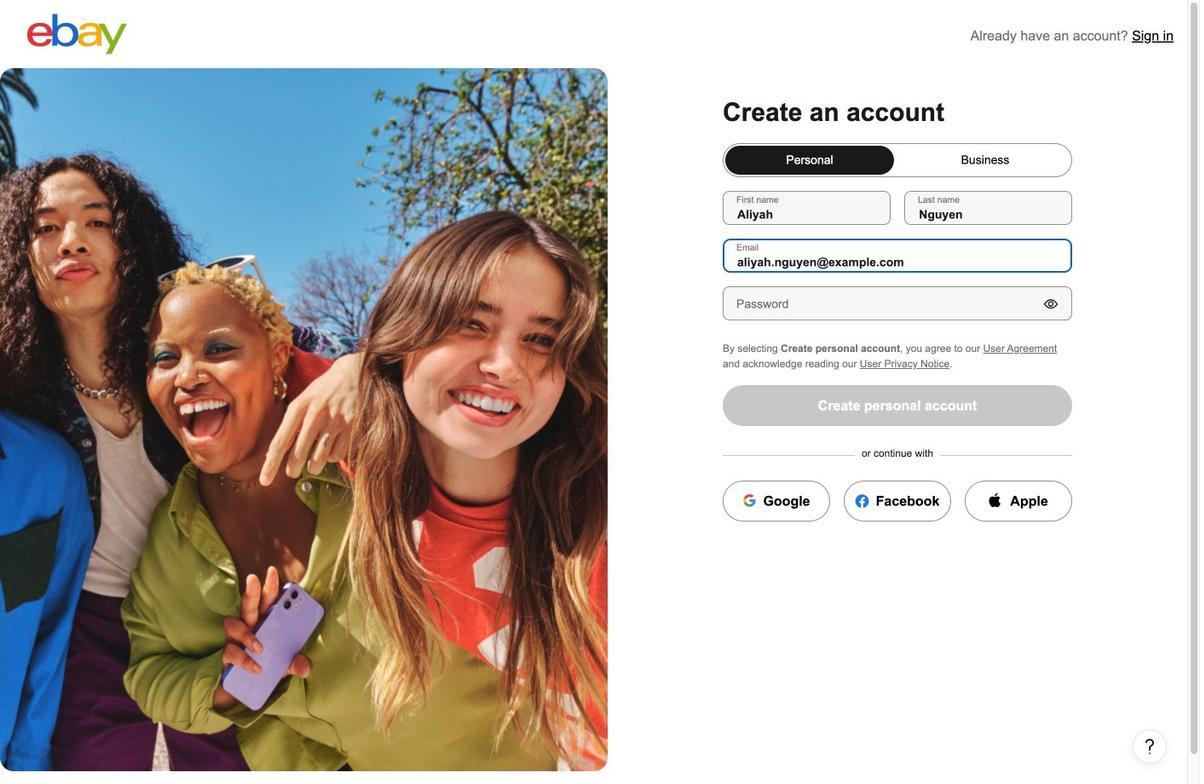 Task type: describe. For each thing, give the bounding box(es) containing it.
buyer reg individual background image image
[[0, 68, 608, 771]]



Task type: locate. For each thing, give the bounding box(es) containing it.
main content
[[0, 26, 1187, 771]]

None text field
[[723, 191, 891, 225], [723, 239, 1072, 273], [723, 191, 891, 225], [723, 239, 1072, 273]]

None text field
[[905, 191, 1072, 225]]

footer
[[0, 771, 1187, 784]]

help, opens dialogs image
[[1141, 738, 1158, 755]]

None password field
[[723, 286, 1072, 320]]



